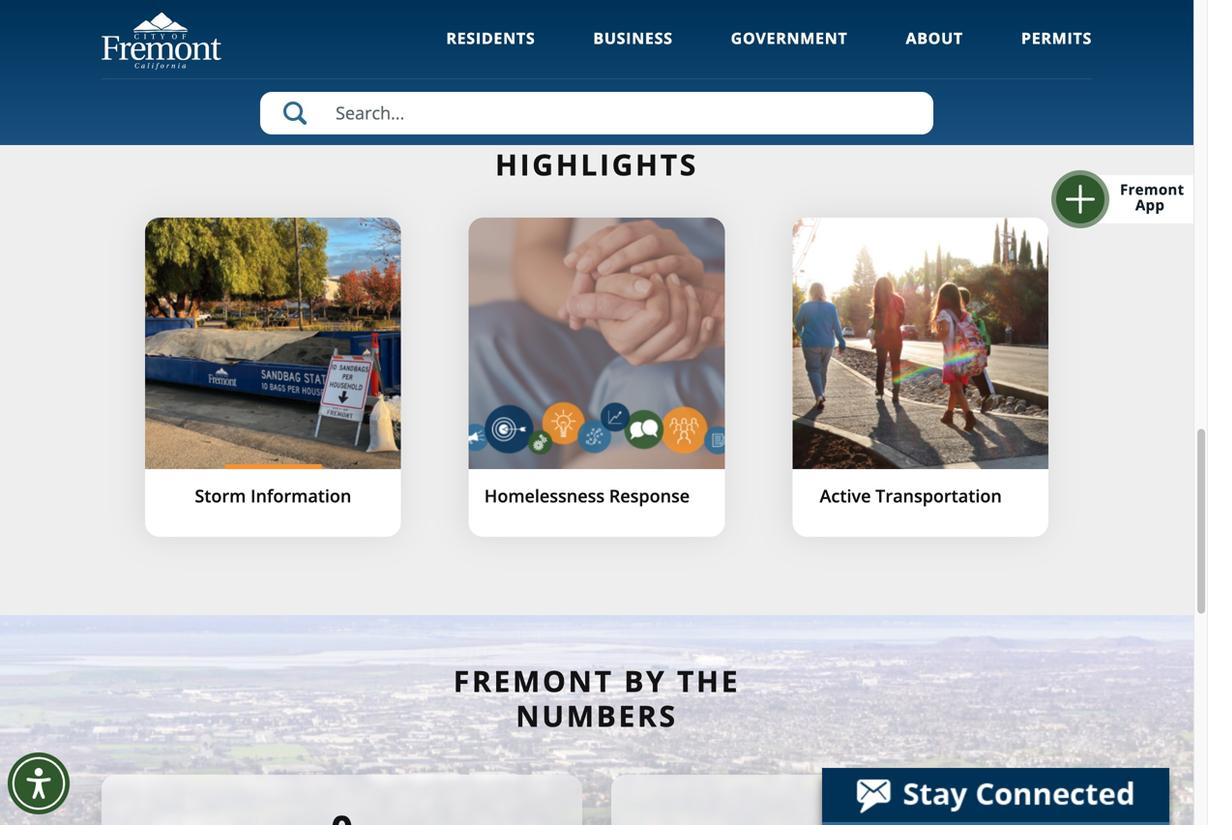 Task type: locate. For each thing, give the bounding box(es) containing it.
family walking on sidewalk image
[[793, 218, 1049, 469]]

fremont by the numbers
[[454, 661, 740, 736]]

fremont
[[1120, 179, 1184, 199]]

app
[[1136, 195, 1165, 215]]

fremont app
[[1120, 179, 1184, 215]]

the
[[677, 661, 740, 701]]

highlights
[[495, 145, 698, 184]]

government link
[[731, 28, 848, 75]]

numbers
[[516, 696, 678, 736]]

residents
[[446, 28, 535, 48]]

by
[[624, 661, 667, 701]]

sandbag station with sand in bin and bags to fill image
[[145, 218, 401, 469]]

storm information link
[[145, 218, 401, 537]]

information
[[251, 484, 351, 508]]

fremont
[[454, 661, 614, 701]]

government
[[731, 28, 848, 48]]

about link
[[906, 28, 963, 75]]

more news link
[[498, 0, 696, 34]]



Task type: vqa. For each thing, say whether or not it's contained in the screenshot.
'business'
yes



Task type: describe. For each thing, give the bounding box(es) containing it.
fremont app link
[[1077, 175, 1194, 223]]

news
[[598, 1, 644, 23]]

residents link
[[446, 28, 535, 75]]

more
[[549, 1, 593, 23]]

business
[[593, 28, 673, 48]]

more news
[[549, 1, 644, 23]]

about
[[906, 28, 963, 48]]

Search text field
[[260, 92, 934, 134]]

storm
[[195, 484, 246, 508]]

permits
[[1021, 28, 1092, 48]]

storm information
[[195, 484, 351, 508]]

permits link
[[1021, 28, 1092, 75]]

stay connected image
[[822, 768, 1168, 822]]

photo of two people holding hands and a planning process and myfremont logo image
[[469, 218, 725, 469]]

business link
[[593, 28, 673, 75]]



